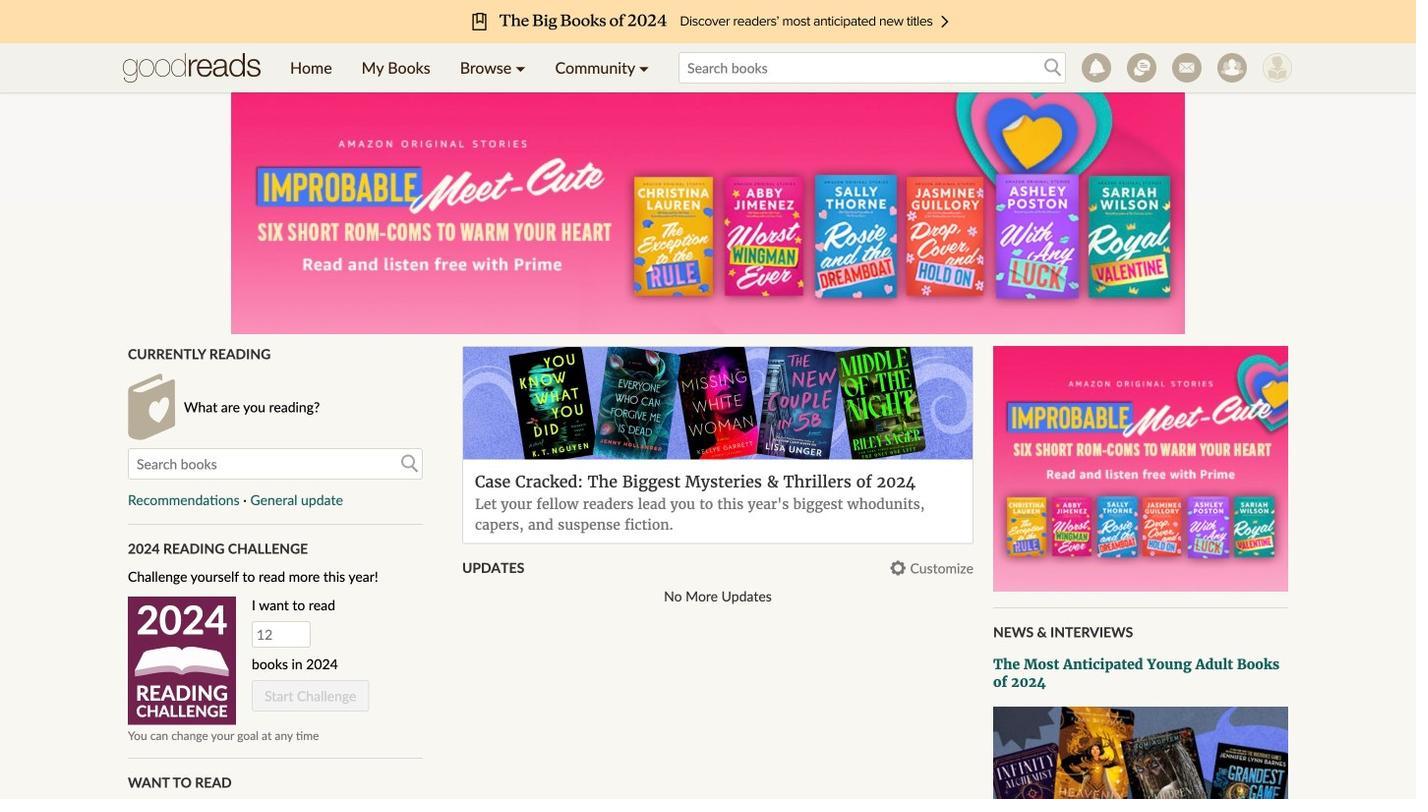 Task type: describe. For each thing, give the bounding box(es) containing it.
1 vertical spatial advertisement element
[[993, 346, 1288, 592]]

the most anticipated young adult books of 2024 image
[[993, 707, 1288, 800]]

case cracked: the biggest mysteries & thrillers of 2024 image
[[463, 347, 973, 460]]

notifications image
[[1082, 53, 1111, 83]]

my group discussions image
[[1127, 53, 1157, 83]]

0 vertical spatial advertisement element
[[231, 89, 1185, 334]]

friend requests image
[[1218, 53, 1247, 83]]

Search books text field
[[679, 52, 1066, 84]]

inbox image
[[1172, 53, 1202, 83]]



Task type: locate. For each thing, give the bounding box(es) containing it.
Search for books to add to your shelves search field
[[128, 449, 423, 480]]

Search for books to add to your shelves search field
[[679, 52, 1066, 84]]

Search books text field
[[128, 449, 423, 480]]

menu
[[275, 43, 664, 92]]

advertisement element
[[231, 89, 1185, 334], [993, 346, 1288, 592]]

Number of books you want to read in 2024 number field
[[252, 622, 311, 648]]

ruby anderson image
[[1263, 53, 1292, 83]]



Task type: vqa. For each thing, say whether or not it's contained in the screenshot.
the mary-sue‎               (57) link
no



